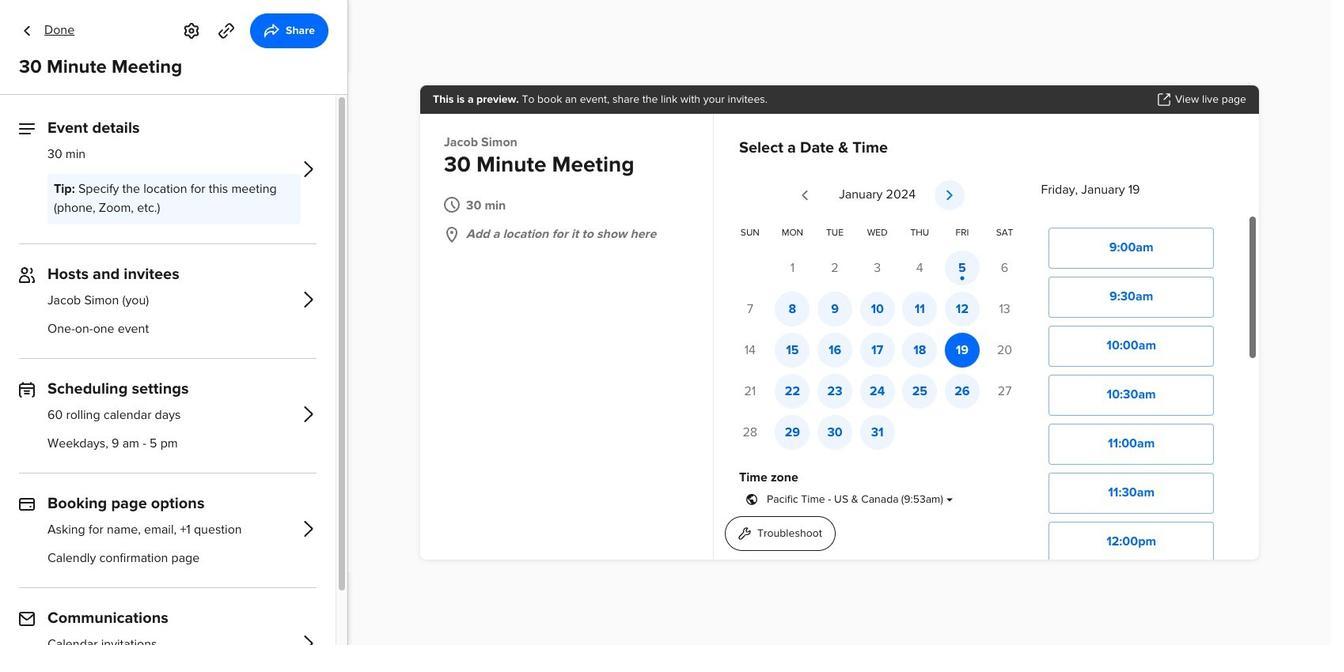 Task type: describe. For each thing, give the bounding box(es) containing it.
select a day element
[[729, 222, 1026, 457]]

main navigation element
[[0, 0, 206, 646]]

calendly image
[[44, 19, 122, 41]]



Task type: vqa. For each thing, say whether or not it's contained in the screenshot.
LIST
yes



Task type: locate. For each thing, give the bounding box(es) containing it.
list
[[1041, 220, 1222, 646]]

open in new window image
[[1158, 93, 1170, 106]]

cell
[[771, 251, 814, 286], [814, 251, 856, 286], [856, 251, 899, 286], [899, 251, 941, 286], [941, 251, 984, 286], [984, 251, 1026, 286], [729, 292, 771, 327], [771, 292, 814, 327], [814, 292, 856, 327], [856, 292, 899, 327], [899, 292, 941, 327], [941, 292, 984, 327], [984, 292, 1026, 327], [729, 333, 771, 368], [771, 333, 814, 368], [814, 333, 856, 368], [856, 333, 899, 368], [899, 333, 941, 368], [941, 333, 984, 368], [984, 333, 1026, 368], [729, 374, 771, 409], [771, 374, 814, 409], [814, 374, 856, 409], [856, 374, 899, 409], [899, 374, 941, 409], [941, 374, 984, 409], [984, 374, 1026, 409], [729, 416, 771, 450], [771, 416, 814, 450], [814, 416, 856, 450], [856, 416, 899, 450], [899, 416, 941, 450]]



